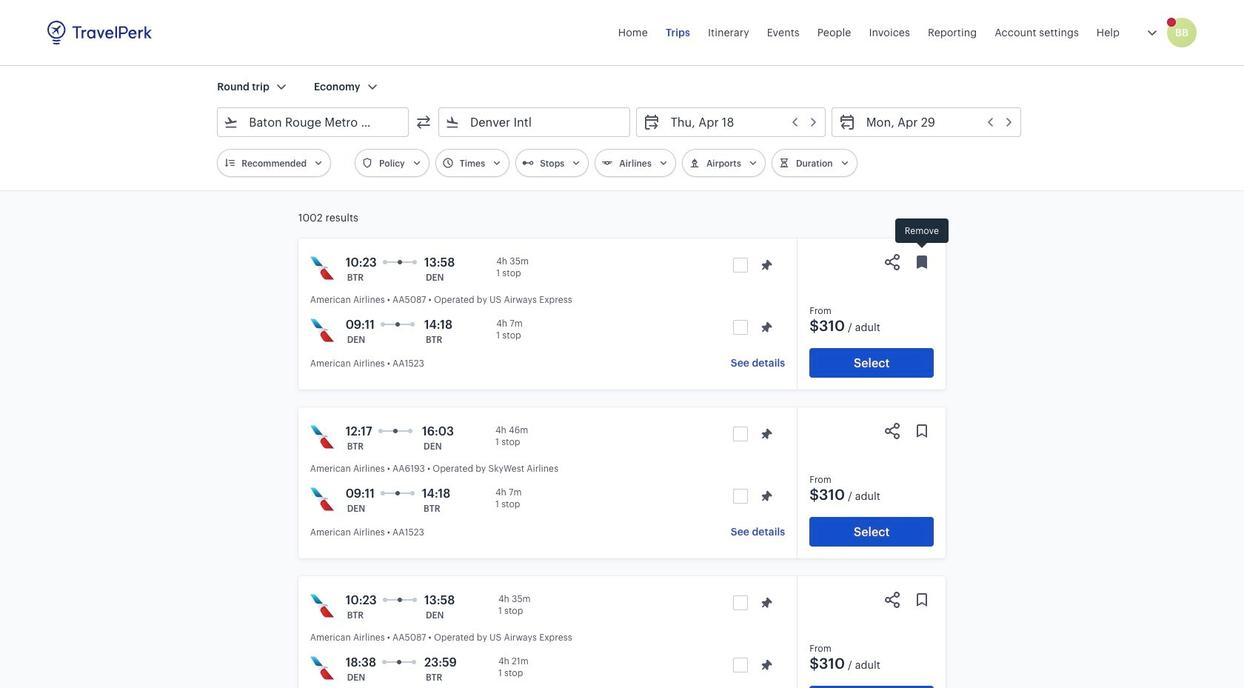 Task type: locate. For each thing, give the bounding box(es) containing it.
tooltip
[[896, 219, 949, 250]]

0 vertical spatial american airlines image
[[310, 425, 334, 449]]

1 vertical spatial american airlines image
[[310, 594, 334, 618]]

2 american airlines image from the top
[[310, 319, 334, 342]]

1 american airlines image from the top
[[310, 256, 334, 280]]

american airlines image
[[310, 425, 334, 449], [310, 594, 334, 618]]

1 american airlines image from the top
[[310, 425, 334, 449]]

american airlines image
[[310, 256, 334, 280], [310, 319, 334, 342], [310, 487, 334, 511], [310, 656, 334, 680]]



Task type: vqa. For each thing, say whether or not it's contained in the screenshot.
tooltip in the right top of the page
yes



Task type: describe. For each thing, give the bounding box(es) containing it.
3 american airlines image from the top
[[310, 487, 334, 511]]

4 american airlines image from the top
[[310, 656, 334, 680]]

To search field
[[460, 110, 610, 134]]

2 american airlines image from the top
[[310, 594, 334, 618]]

Depart field
[[661, 110, 819, 134]]

Return field
[[856, 110, 1015, 134]]

From search field
[[239, 110, 389, 134]]



